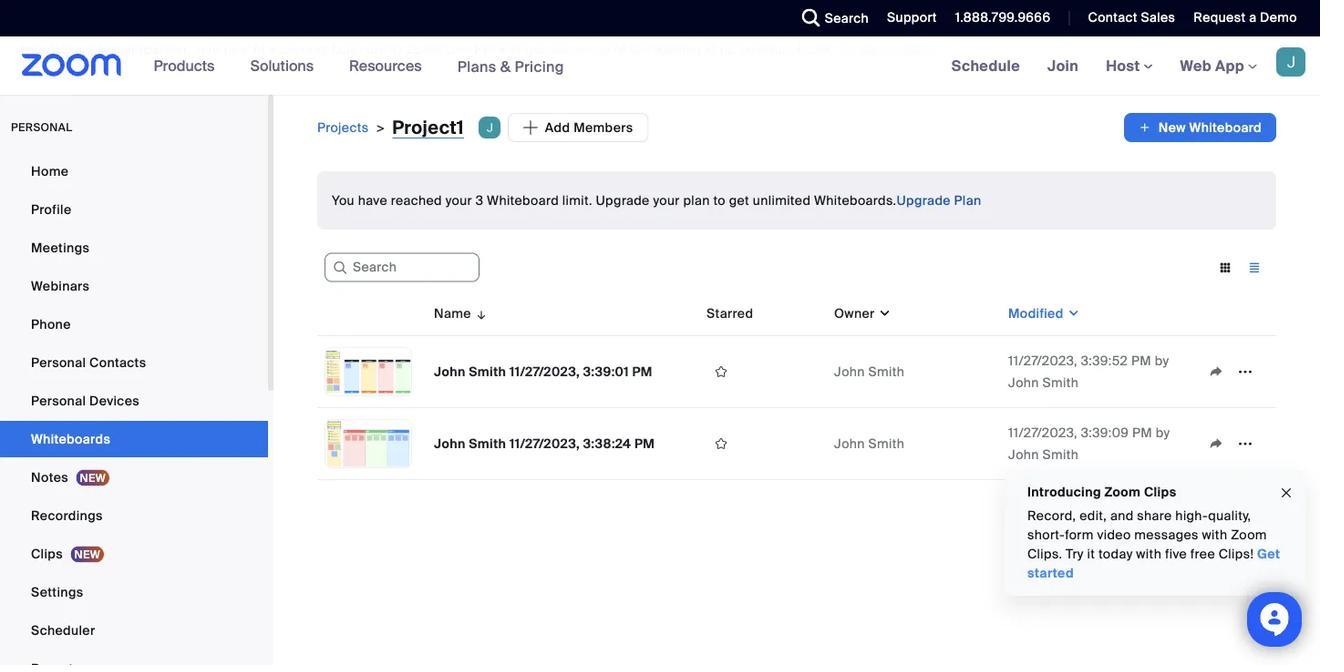 Task type: vqa. For each thing, say whether or not it's contained in the screenshot.
the Tabs of meeting "TAB LIST"
no



Task type: describe. For each thing, give the bounding box(es) containing it.
11/27/2023, 3:39:09 pm by john smith
[[1009, 425, 1171, 463]]

demo
[[1261, 9, 1298, 26]]

five
[[1166, 546, 1188, 563]]

devices
[[89, 393, 140, 410]]

notes link
[[0, 460, 268, 496]]

name
[[434, 305, 472, 322]]

personal devices link
[[0, 383, 268, 420]]

products
[[154, 56, 215, 75]]

contact
[[1089, 9, 1138, 26]]

new whiteboard
[[1159, 119, 1263, 136]]

thumbnail of john smith 11/27/2023, 3:38:24 pm image
[[326, 421, 411, 468]]

zoom right "meet" on the top
[[58, 41, 94, 58]]

pm inside 11/27/2023, 3:39:09 pm by john smith
[[1133, 425, 1153, 442]]

upgrade plan button
[[897, 186, 982, 215]]

personal contacts link
[[0, 345, 268, 381]]

11/27/2023, inside 11/27/2023, 3:39:09 pm by john smith
[[1009, 425, 1078, 442]]

3
[[476, 192, 484, 209]]

meetings link
[[0, 230, 268, 266]]

modified
[[1009, 305, 1064, 322]]

product information navigation
[[140, 36, 578, 96]]

zoom left one at the top left of page
[[406, 41, 442, 58]]

web app button
[[1181, 56, 1258, 75]]

host button
[[1107, 56, 1154, 75]]

john smith 11/27/2023, 3:39:01 pm
[[434, 364, 653, 380]]

introducing zoom clips
[[1028, 484, 1177, 501]]

host
[[1107, 56, 1144, 75]]

3:39:01
[[583, 364, 629, 380]]

down image
[[1064, 305, 1081, 323]]

upgrade left plan
[[897, 192, 951, 209]]

pro
[[475, 41, 496, 58]]

projects button
[[317, 119, 369, 136]]

1 ai from the left
[[97, 41, 110, 58]]

by for 11/27/2023, 3:39:52 pm by john smith
[[1156, 353, 1170, 369]]

one
[[445, 41, 471, 58]]

web
[[1181, 56, 1212, 75]]

1.888.799.9666 button up schedule link
[[956, 9, 1051, 26]]

personal devices
[[31, 393, 140, 410]]

introducing
[[1028, 484, 1102, 501]]

your inside meet zoom ai companion, footer
[[194, 41, 221, 58]]

application for 11/27/2023, 3:39:52 pm by john smith
[[1202, 359, 1270, 386]]

john smith for 11/27/2023, 3:39:52 pm by john smith
[[835, 364, 905, 380]]

11/27/2023, 3:39:52 pm by john smith
[[1009, 353, 1170, 391]]

3 ai from the left
[[614, 41, 626, 58]]

list mode, selected image
[[1241, 260, 1270, 276]]

pm inside 11/27/2023, 3:39:52 pm by john smith
[[1132, 353, 1152, 369]]

11/27/2023, inside 11/27/2023, 3:39:52 pm by john smith
[[1009, 353, 1078, 369]]

plan
[[955, 192, 982, 209]]

support
[[888, 9, 938, 26]]

contacts
[[89, 354, 146, 371]]

solutions button
[[250, 36, 322, 95]]

join
[[1048, 56, 1079, 75]]

Search text field
[[325, 253, 480, 283]]

form
[[1066, 527, 1094, 544]]

1 horizontal spatial your
[[446, 192, 473, 209]]

get started
[[1028, 546, 1281, 582]]

new
[[1159, 119, 1187, 136]]

solutions
[[250, 56, 314, 75]]

at
[[705, 41, 717, 58]]

recordings
[[31, 508, 103, 525]]

upgrade right limit.
[[596, 192, 650, 209]]

more options for john smith 11/27/2023, 3:39:01 pm image
[[1232, 364, 1261, 380]]

request
[[1194, 9, 1247, 26]]

reached
[[391, 192, 442, 209]]

1.888.799.9666
[[956, 9, 1051, 26]]

3:38:24
[[583, 436, 632, 452]]

started
[[1028, 566, 1075, 582]]

meetings
[[31, 239, 90, 256]]

meet zoom ai companion, your new ai assistant! upgrade to zoom one pro and get access to ai companion at no additional cost. upgrade today
[[22, 41, 933, 58]]

additional
[[740, 41, 801, 58]]

personal menu menu
[[0, 153, 268, 666]]

settings
[[31, 584, 83, 601]]

phone
[[31, 316, 71, 333]]

0 horizontal spatial to
[[390, 41, 402, 58]]

0 horizontal spatial whiteboard
[[487, 192, 559, 209]]

1 vertical spatial get
[[730, 192, 750, 209]]

recordings link
[[0, 498, 268, 535]]

webinars link
[[0, 268, 268, 305]]

projects
[[317, 119, 369, 136]]

new whiteboard button
[[1125, 113, 1277, 142]]

schedule link
[[938, 36, 1035, 95]]

get inside meet zoom ai companion, footer
[[526, 41, 546, 58]]

today inside meet zoom ai companion, footer
[[897, 41, 933, 58]]

whiteboards.
[[815, 192, 897, 209]]

join link
[[1035, 36, 1093, 95]]

down image
[[875, 305, 892, 323]]

new
[[224, 41, 250, 58]]

more options for john smith 11/27/2023, 3:38:24 pm image
[[1232, 436, 1261, 452]]

modified button
[[1009, 305, 1081, 323]]

add members
[[545, 119, 633, 136]]

companion
[[630, 41, 702, 58]]

smith inside 11/27/2023, 3:39:09 pm by john smith
[[1043, 447, 1079, 463]]

search button
[[789, 0, 874, 36]]

share image for 11/27/2023, 3:39:09 pm by john smith
[[1202, 436, 1232, 452]]

quality,
[[1209, 508, 1252, 525]]

plans & pricing
[[458, 57, 565, 76]]

app
[[1216, 56, 1245, 75]]

john smith 11/27/2023, 3:38:24 pm
[[434, 436, 655, 452]]

request a demo
[[1194, 9, 1298, 26]]

notes
[[31, 469, 68, 486]]

web app
[[1181, 56, 1245, 75]]

3:39:09
[[1082, 425, 1130, 442]]

contact sales
[[1089, 9, 1176, 26]]



Task type: locate. For each thing, give the bounding box(es) containing it.
companion,
[[114, 41, 191, 58]]

1 horizontal spatial whiteboard
[[1190, 119, 1263, 136]]

have
[[358, 192, 388, 209]]

1 vertical spatial share image
[[1202, 436, 1232, 452]]

11/27/2023, left 3:39:01
[[510, 364, 580, 380]]

record,
[[1028, 508, 1077, 525]]

scheduler link
[[0, 613, 268, 650]]

11/27/2023, down modified popup button at right top
[[1009, 353, 1078, 369]]

2 horizontal spatial your
[[654, 192, 680, 209]]

1 vertical spatial john smith
[[835, 436, 905, 452]]

0 vertical spatial john smith
[[835, 364, 905, 380]]

owner
[[835, 305, 875, 322]]

close image
[[1280, 483, 1294, 504]]

add members application
[[479, 113, 649, 142]]

smith inside 11/27/2023, 3:39:52 pm by john smith
[[1043, 374, 1079, 391]]

products button
[[154, 36, 223, 95]]

john inside 11/27/2023, 3:39:09 pm by john smith
[[1009, 447, 1040, 463]]

banner containing products
[[0, 36, 1321, 96]]

you have reached your 3 whiteboard limit. upgrade your plan to get unlimited whiteboards. upgrade plan
[[332, 192, 982, 209]]

access
[[550, 41, 594, 58]]

share image for 11/27/2023, 3:39:52 pm by john smith
[[1202, 364, 1232, 380]]

2 personal from the top
[[31, 393, 86, 410]]

project owner: john smith image
[[479, 117, 501, 139]]

1 horizontal spatial to
[[598, 41, 610, 58]]

unlimited
[[753, 192, 811, 209]]

1 personal from the top
[[31, 354, 86, 371]]

click to star the whiteboard john smith 11/27/2023, 3:38:24 pm image
[[707, 436, 736, 452]]

upgrade down search on the top of the page
[[839, 41, 894, 58]]

whiteboards
[[31, 431, 111, 448]]

home link
[[0, 153, 268, 190]]

today inside record, edit, and share high-quality, short-form video messages with zoom clips. try it today with five free clips!
[[1099, 546, 1134, 563]]

to
[[390, 41, 402, 58], [598, 41, 610, 58], [714, 192, 726, 209]]

pm
[[1132, 353, 1152, 369], [633, 364, 653, 380], [1133, 425, 1153, 442], [635, 436, 655, 452]]

&
[[501, 57, 511, 76]]

application containing name
[[317, 292, 1277, 481]]

add image
[[1139, 119, 1152, 137]]

you
[[332, 192, 355, 209]]

by right the 3:39:09
[[1157, 425, 1171, 442]]

pricing
[[515, 57, 565, 76]]

clips up share
[[1145, 484, 1177, 501]]

profile picture image
[[1277, 47, 1306, 77]]

thumbnail of john smith 11/27/2023, 3:39:01 pm image
[[326, 348, 411, 396]]

0 vertical spatial by
[[1156, 353, 1170, 369]]

whiteboard inside button
[[1190, 119, 1263, 136]]

by inside 11/27/2023, 3:39:09 pm by john smith
[[1157, 425, 1171, 442]]

1 horizontal spatial get
[[730, 192, 750, 209]]

clips link
[[0, 536, 268, 573]]

john
[[434, 364, 466, 380], [835, 364, 866, 380], [1009, 374, 1040, 391], [434, 436, 466, 452], [835, 436, 866, 452], [1009, 447, 1040, 463]]

arrow down image
[[472, 303, 488, 325]]

zoom logo image
[[22, 54, 122, 77]]

short-
[[1028, 527, 1066, 544]]

your left 3 on the top
[[446, 192, 473, 209]]

today
[[897, 41, 933, 58], [1099, 546, 1134, 563]]

personal up whiteboards
[[31, 393, 86, 410]]

clips up the settings at the left of page
[[31, 546, 63, 563]]

zoom inside record, edit, and share high-quality, short-form video messages with zoom clips. try it today with five free clips!
[[1232, 527, 1268, 544]]

members
[[574, 119, 633, 136]]

with down messages
[[1137, 546, 1162, 563]]

1 vertical spatial personal
[[31, 393, 86, 410]]

ai left companion
[[614, 41, 626, 58]]

a
[[1250, 9, 1257, 26]]

0 horizontal spatial your
[[194, 41, 221, 58]]

get
[[526, 41, 546, 58], [730, 192, 750, 209]]

scheduler
[[31, 623, 95, 639]]

phone link
[[0, 307, 268, 343]]

to right plan
[[714, 192, 726, 209]]

ai
[[97, 41, 110, 58], [253, 41, 266, 58], [614, 41, 626, 58]]

john smith
[[835, 364, 905, 380], [835, 436, 905, 452]]

assistant!
[[269, 41, 329, 58]]

application for 11/27/2023, 3:39:09 pm by john smith
[[1202, 431, 1270, 458]]

pm right 3:38:24 in the bottom of the page
[[635, 436, 655, 452]]

2 horizontal spatial to
[[714, 192, 726, 209]]

>
[[376, 119, 385, 136]]

upgrade today link
[[839, 41, 933, 58]]

1 horizontal spatial ai
[[253, 41, 266, 58]]

0 horizontal spatial and
[[499, 41, 523, 58]]

0 vertical spatial clips
[[1145, 484, 1177, 501]]

0 vertical spatial today
[[897, 41, 933, 58]]

by for 11/27/2023, 3:39:09 pm by john smith
[[1157, 425, 1171, 442]]

2 share image from the top
[[1202, 436, 1232, 452]]

banner
[[0, 36, 1321, 96]]

smith
[[469, 364, 507, 380], [869, 364, 905, 380], [1043, 374, 1079, 391], [469, 436, 507, 452], [869, 436, 905, 452], [1043, 447, 1079, 463]]

meet
[[22, 41, 55, 58]]

personal for personal contacts
[[31, 354, 86, 371]]

11/27/2023, left the 3:39:09
[[1009, 425, 1078, 442]]

1 horizontal spatial and
[[1111, 508, 1134, 525]]

2 ai from the left
[[253, 41, 266, 58]]

john smith for 11/27/2023, 3:39:09 pm by john smith
[[835, 436, 905, 452]]

1 horizontal spatial today
[[1099, 546, 1134, 563]]

and inside meet zoom ai companion, footer
[[499, 41, 523, 58]]

starred
[[707, 305, 754, 322]]

clips!
[[1219, 546, 1255, 563]]

profile
[[31, 201, 72, 218]]

your left plan
[[654, 192, 680, 209]]

and up video
[[1111, 508, 1134, 525]]

0 vertical spatial and
[[499, 41, 523, 58]]

click to star the whiteboard john smith 11/27/2023, 3:39:01 pm image
[[707, 364, 736, 380]]

2 horizontal spatial ai
[[614, 41, 626, 58]]

owner button
[[835, 305, 892, 323]]

0 horizontal spatial today
[[897, 41, 933, 58]]

projects >
[[317, 119, 385, 136]]

1 vertical spatial and
[[1111, 508, 1134, 525]]

no
[[721, 41, 736, 58]]

clips inside the personal menu "menu"
[[31, 546, 63, 563]]

today down support
[[897, 41, 933, 58]]

john inside 11/27/2023, 3:39:52 pm by john smith
[[1009, 374, 1040, 391]]

project1 application
[[317, 113, 1277, 142]]

to right access
[[598, 41, 610, 58]]

get left unlimited
[[730, 192, 750, 209]]

plan
[[684, 192, 710, 209]]

0 vertical spatial with
[[1203, 527, 1228, 544]]

3:39:52
[[1082, 353, 1129, 369]]

schedule
[[952, 56, 1021, 75]]

plans
[[458, 57, 497, 76]]

get
[[1258, 546, 1281, 563]]

upgrade right assistant!
[[333, 41, 387, 58]]

and
[[499, 41, 523, 58], [1111, 508, 1134, 525]]

0 horizontal spatial with
[[1137, 546, 1162, 563]]

0 vertical spatial get
[[526, 41, 546, 58]]

0 vertical spatial whiteboard
[[1190, 119, 1263, 136]]

application
[[317, 292, 1277, 481], [1202, 359, 1270, 386], [1202, 431, 1270, 458]]

to left one at the top left of page
[[390, 41, 402, 58]]

share image
[[1202, 364, 1232, 380], [1202, 436, 1232, 452]]

add members button
[[508, 113, 649, 142]]

0 vertical spatial personal
[[31, 354, 86, 371]]

get right &
[[526, 41, 546, 58]]

record, edit, and share high-quality, short-form video messages with zoom clips. try it today with five free clips!
[[1028, 508, 1268, 563]]

and right pro
[[499, 41, 523, 58]]

zoom up clips!
[[1232, 527, 1268, 544]]

free
[[1191, 546, 1216, 563]]

11/27/2023, left 3:38:24 in the bottom of the page
[[510, 436, 580, 452]]

by inside 11/27/2023, 3:39:52 pm by john smith
[[1156, 353, 1170, 369]]

whiteboards link
[[0, 421, 268, 458]]

today down video
[[1099, 546, 1134, 563]]

meetings navigation
[[938, 36, 1321, 96]]

2 john smith from the top
[[835, 436, 905, 452]]

resources
[[349, 56, 422, 75]]

share image up 'quality,'
[[1202, 436, 1232, 452]]

plans & pricing link
[[458, 57, 565, 76], [458, 57, 565, 76]]

request a demo link
[[1181, 0, 1321, 36], [1194, 9, 1298, 26]]

1 vertical spatial by
[[1157, 425, 1171, 442]]

personal contacts
[[31, 354, 146, 371]]

edit,
[[1080, 508, 1108, 525]]

try
[[1067, 546, 1084, 563]]

ai right new
[[253, 41, 266, 58]]

1 horizontal spatial clips
[[1145, 484, 1177, 501]]

high-
[[1176, 508, 1209, 525]]

clips.
[[1028, 546, 1063, 563]]

add
[[545, 119, 571, 136]]

0 vertical spatial share image
[[1202, 364, 1232, 380]]

search
[[825, 10, 869, 26]]

grid mode, not selected image
[[1211, 260, 1241, 276]]

0 horizontal spatial get
[[526, 41, 546, 58]]

pm right 3:39:01
[[633, 364, 653, 380]]

zoom
[[58, 41, 94, 58], [406, 41, 442, 58], [1105, 484, 1142, 501], [1232, 527, 1268, 544]]

whiteboard right new
[[1190, 119, 1263, 136]]

support link
[[874, 0, 942, 36], [888, 9, 938, 26]]

and inside record, edit, and share high-quality, short-form video messages with zoom clips. try it today with five free clips!
[[1111, 508, 1134, 525]]

profile link
[[0, 192, 268, 228]]

1 share image from the top
[[1202, 364, 1232, 380]]

ai left companion, on the left top of the page
[[97, 41, 110, 58]]

by right the 3:39:52
[[1156, 353, 1170, 369]]

personal down phone at the left
[[31, 354, 86, 371]]

1 vertical spatial clips
[[31, 546, 63, 563]]

1.888.799.9666 button
[[942, 0, 1056, 36], [956, 9, 1051, 26]]

whiteboard right 3 on the top
[[487, 192, 559, 209]]

meet zoom ai companion, footer
[[0, 18, 1321, 81]]

resources button
[[349, 36, 430, 95]]

1 vertical spatial whiteboard
[[487, 192, 559, 209]]

1 horizontal spatial with
[[1203, 527, 1228, 544]]

your left new
[[194, 41, 221, 58]]

1 vertical spatial with
[[1137, 546, 1162, 563]]

pm right the 3:39:09
[[1133, 425, 1153, 442]]

it
[[1088, 546, 1096, 563]]

1.888.799.9666 button up schedule
[[942, 0, 1056, 36]]

with up free
[[1203, 527, 1228, 544]]

11/27/2023,
[[1009, 353, 1078, 369], [510, 364, 580, 380], [1009, 425, 1078, 442], [510, 436, 580, 452]]

1 vertical spatial today
[[1099, 546, 1134, 563]]

limit.
[[563, 192, 593, 209]]

1 john smith from the top
[[835, 364, 905, 380]]

by
[[1156, 353, 1170, 369], [1157, 425, 1171, 442]]

settings link
[[0, 575, 268, 611]]

share image up more options for john smith 11/27/2023, 3:38:24 pm icon
[[1202, 364, 1232, 380]]

zoom up edit,
[[1105, 484, 1142, 501]]

0 horizontal spatial clips
[[31, 546, 63, 563]]

personal for personal devices
[[31, 393, 86, 410]]

pm right the 3:39:52
[[1132, 353, 1152, 369]]

0 horizontal spatial ai
[[97, 41, 110, 58]]



